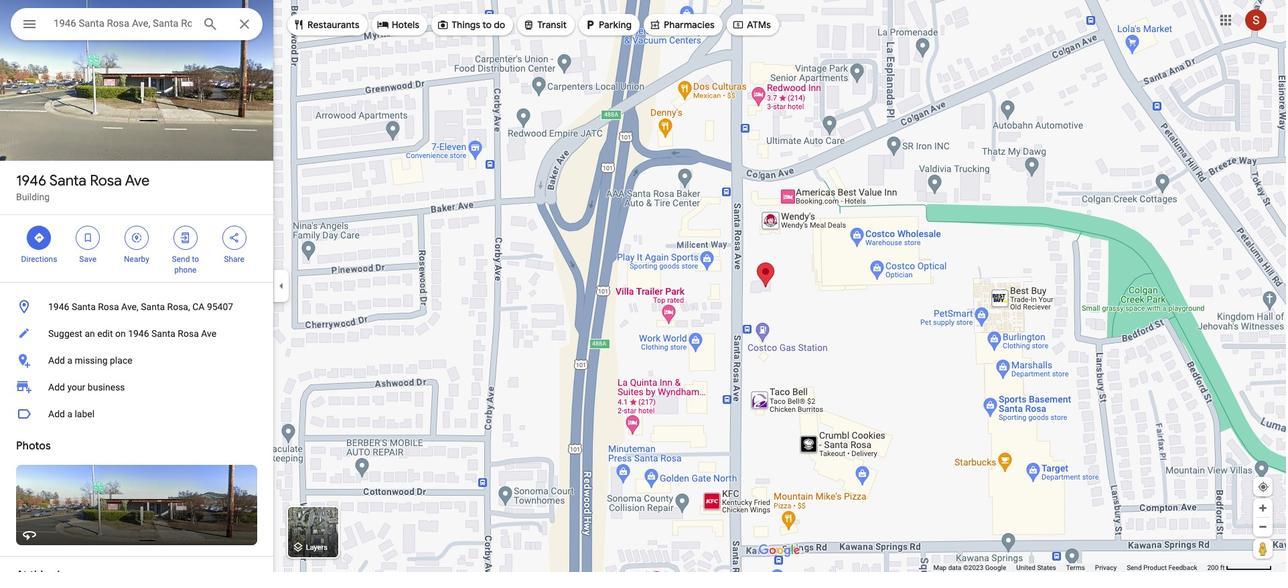 Task type: vqa. For each thing, say whether or not it's contained in the screenshot.
Google Account: Ben Nelson  
(ben.nelson1980@gmail.com) 'icon'
no



Task type: describe. For each thing, give the bounding box(es) containing it.
feedback
[[1169, 564, 1198, 572]]

do
[[494, 19, 505, 31]]

business
[[88, 382, 125, 393]]

google account: sheryl atherton  
(sheryl.atherton@adept.ai) image
[[1246, 9, 1267, 31]]

ft
[[1221, 564, 1225, 572]]

send product feedback
[[1127, 564, 1198, 572]]

label
[[75, 409, 95, 419]]

place
[[110, 355, 132, 366]]

edit
[[97, 328, 113, 339]]


[[523, 17, 535, 32]]

200
[[1208, 564, 1219, 572]]

collapse side panel image
[[274, 279, 289, 293]]

add a missing place
[[48, 355, 132, 366]]

on
[[115, 328, 126, 339]]

add a label
[[48, 409, 95, 419]]

santa down 'rosa,' on the left
[[151, 328, 175, 339]]

1946 Santa Rosa Ave, Santa Rosa, CA 95407 field
[[11, 8, 263, 40]]

zoom in image
[[1258, 503, 1268, 513]]

suggest an edit on 1946 santa rosa ave
[[48, 328, 217, 339]]

95407
[[207, 302, 233, 312]]

united states button
[[1017, 564, 1057, 572]]

 transit
[[523, 17, 567, 32]]

missing
[[75, 355, 108, 366]]

add for add a label
[[48, 409, 65, 419]]

to inside  things to do
[[483, 19, 492, 31]]

united states
[[1017, 564, 1057, 572]]

privacy button
[[1095, 564, 1117, 572]]

map
[[934, 564, 947, 572]]

photos
[[16, 440, 51, 453]]


[[228, 231, 240, 245]]

none field inside 1946 santa rosa ave, santa rosa, ca 95407 field
[[54, 15, 192, 31]]

rosa,
[[167, 302, 190, 312]]

send to phone
[[172, 255, 199, 275]]

atms
[[747, 19, 771, 31]]

ave,
[[121, 302, 139, 312]]

map data ©2023 google
[[934, 564, 1007, 572]]

transit
[[538, 19, 567, 31]]

add a missing place button
[[0, 347, 273, 374]]

ave inside button
[[201, 328, 217, 339]]

send product feedback button
[[1127, 564, 1198, 572]]

terms button
[[1067, 564, 1085, 572]]

a for label
[[67, 409, 72, 419]]

suggest
[[48, 328, 82, 339]]

product
[[1144, 564, 1167, 572]]

footer inside google maps element
[[934, 564, 1208, 572]]

 hotels
[[377, 17, 420, 32]]

1946 santa rosa ave, santa rosa, ca 95407 button
[[0, 293, 273, 320]]

google
[[985, 564, 1007, 572]]

 search field
[[11, 8, 263, 43]]

rosa for ave
[[90, 172, 122, 190]]

united
[[1017, 564, 1036, 572]]

privacy
[[1095, 564, 1117, 572]]

hotels
[[392, 19, 420, 31]]

 things to do
[[437, 17, 505, 32]]

1946 for ave
[[16, 172, 46, 190]]

ave inside 1946 santa rosa ave building
[[125, 172, 150, 190]]


[[179, 231, 191, 245]]

show your location image
[[1258, 481, 1270, 493]]

ca
[[192, 302, 205, 312]]


[[437, 17, 449, 32]]

add a label button
[[0, 401, 273, 428]]

share
[[224, 255, 244, 264]]

santa up an
[[72, 302, 96, 312]]



Task type: locate. For each thing, give the bounding box(es) containing it.
parking
[[599, 19, 632, 31]]

send inside send to phone
[[172, 255, 190, 264]]

data
[[949, 564, 962, 572]]

0 vertical spatial 1946
[[16, 172, 46, 190]]

your
[[67, 382, 85, 393]]

1 horizontal spatial 1946
[[48, 302, 69, 312]]


[[131, 231, 143, 245]]

add left the label
[[48, 409, 65, 419]]

1946 for ave,
[[48, 302, 69, 312]]

 atms
[[732, 17, 771, 32]]

zoom out image
[[1258, 522, 1268, 532]]

rosa
[[90, 172, 122, 190], [98, 302, 119, 312], [178, 328, 199, 339]]

santa up building
[[49, 172, 86, 190]]

to
[[483, 19, 492, 31], [192, 255, 199, 264]]

send inside button
[[1127, 564, 1142, 572]]

ave up 
[[125, 172, 150, 190]]

to up phone
[[192, 255, 199, 264]]

rosa inside 1946 santa rosa ave building
[[90, 172, 122, 190]]

building
[[16, 192, 50, 202]]

1 vertical spatial to
[[192, 255, 199, 264]]

actions for 1946 santa rosa ave region
[[0, 215, 273, 282]]

1946 santa rosa ave, santa rosa, ca 95407
[[48, 302, 233, 312]]

footer
[[934, 564, 1208, 572]]

0 vertical spatial add
[[48, 355, 65, 366]]

directions
[[21, 255, 57, 264]]

2 a from the top
[[67, 409, 72, 419]]

send up phone
[[172, 255, 190, 264]]

2 vertical spatial add
[[48, 409, 65, 419]]

states
[[1038, 564, 1057, 572]]

0 vertical spatial rosa
[[90, 172, 122, 190]]

1 vertical spatial ave
[[201, 328, 217, 339]]

send for send to phone
[[172, 255, 190, 264]]

add inside add your business link
[[48, 382, 65, 393]]

things
[[452, 19, 480, 31]]


[[33, 231, 45, 245]]

1 vertical spatial rosa
[[98, 302, 119, 312]]

1946 santa rosa ave main content
[[0, 0, 273, 572]]

add down suggest
[[48, 355, 65, 366]]

ave down ca
[[201, 328, 217, 339]]

1 vertical spatial send
[[1127, 564, 1142, 572]]

an
[[85, 328, 95, 339]]

rosa up 
[[90, 172, 122, 190]]

to left do
[[483, 19, 492, 31]]

santa inside 1946 santa rosa ave building
[[49, 172, 86, 190]]

add left your
[[48, 382, 65, 393]]

©2023
[[964, 564, 984, 572]]

1 horizontal spatial to
[[483, 19, 492, 31]]

2 add from the top
[[48, 382, 65, 393]]


[[584, 17, 596, 32]]

rosa left ave,
[[98, 302, 119, 312]]

0 horizontal spatial 1946
[[16, 172, 46, 190]]


[[649, 17, 661, 32]]


[[82, 231, 94, 245]]

0 horizontal spatial ave
[[125, 172, 150, 190]]

add for add a missing place
[[48, 355, 65, 366]]

2 horizontal spatial 1946
[[128, 328, 149, 339]]

ave
[[125, 172, 150, 190], [201, 328, 217, 339]]

a inside add a label button
[[67, 409, 72, 419]]

1 add from the top
[[48, 355, 65, 366]]

1946 up suggest
[[48, 302, 69, 312]]

1 horizontal spatial ave
[[201, 328, 217, 339]]

add
[[48, 355, 65, 366], [48, 382, 65, 393], [48, 409, 65, 419]]

 parking
[[584, 17, 632, 32]]

0 vertical spatial ave
[[125, 172, 150, 190]]

1 horizontal spatial send
[[1127, 564, 1142, 572]]

a
[[67, 355, 72, 366], [67, 409, 72, 419]]

add inside add a missing place button
[[48, 355, 65, 366]]

200 ft button
[[1208, 564, 1272, 572]]

1946 right on
[[128, 328, 149, 339]]

save
[[79, 255, 97, 264]]

rosa for ave,
[[98, 302, 119, 312]]

santa
[[49, 172, 86, 190], [72, 302, 96, 312], [141, 302, 165, 312], [151, 328, 175, 339]]

0 horizontal spatial to
[[192, 255, 199, 264]]

restaurants
[[308, 19, 360, 31]]

rosa down 'rosa,' on the left
[[178, 328, 199, 339]]

1946 up building
[[16, 172, 46, 190]]

0 vertical spatial a
[[67, 355, 72, 366]]

a left the label
[[67, 409, 72, 419]]

1 a from the top
[[67, 355, 72, 366]]

add inside add a label button
[[48, 409, 65, 419]]

a left missing
[[67, 355, 72, 366]]

santa right ave,
[[141, 302, 165, 312]]

add your business link
[[0, 374, 273, 401]]

 restaurants
[[293, 17, 360, 32]]


[[21, 15, 38, 34]]

200 ft
[[1208, 564, 1225, 572]]

1946 santa rosa ave building
[[16, 172, 150, 202]]

0 horizontal spatial send
[[172, 255, 190, 264]]

2 vertical spatial 1946
[[128, 328, 149, 339]]


[[293, 17, 305, 32]]

1 vertical spatial 1946
[[48, 302, 69, 312]]

2 vertical spatial rosa
[[178, 328, 199, 339]]

1946
[[16, 172, 46, 190], [48, 302, 69, 312], [128, 328, 149, 339]]

1 vertical spatial add
[[48, 382, 65, 393]]

layers
[[306, 544, 328, 552]]

terms
[[1067, 564, 1085, 572]]

add for add your business
[[48, 382, 65, 393]]

google maps element
[[0, 0, 1287, 572]]

 button
[[11, 8, 48, 43]]


[[732, 17, 744, 32]]


[[377, 17, 389, 32]]

footer containing map data ©2023 google
[[934, 564, 1208, 572]]

send left product
[[1127, 564, 1142, 572]]

suggest an edit on 1946 santa rosa ave button
[[0, 320, 273, 347]]

show street view coverage image
[[1254, 539, 1273, 559]]

None field
[[54, 15, 192, 31]]

3 add from the top
[[48, 409, 65, 419]]

phone
[[174, 265, 197, 275]]

add your business
[[48, 382, 125, 393]]

1946 inside 1946 santa rosa ave building
[[16, 172, 46, 190]]

send for send product feedback
[[1127, 564, 1142, 572]]

a for missing
[[67, 355, 72, 366]]

pharmacies
[[664, 19, 715, 31]]

0 vertical spatial to
[[483, 19, 492, 31]]

send
[[172, 255, 190, 264], [1127, 564, 1142, 572]]

to inside send to phone
[[192, 255, 199, 264]]

 pharmacies
[[649, 17, 715, 32]]

nearby
[[124, 255, 149, 264]]

a inside add a missing place button
[[67, 355, 72, 366]]

0 vertical spatial send
[[172, 255, 190, 264]]

1 vertical spatial a
[[67, 409, 72, 419]]



